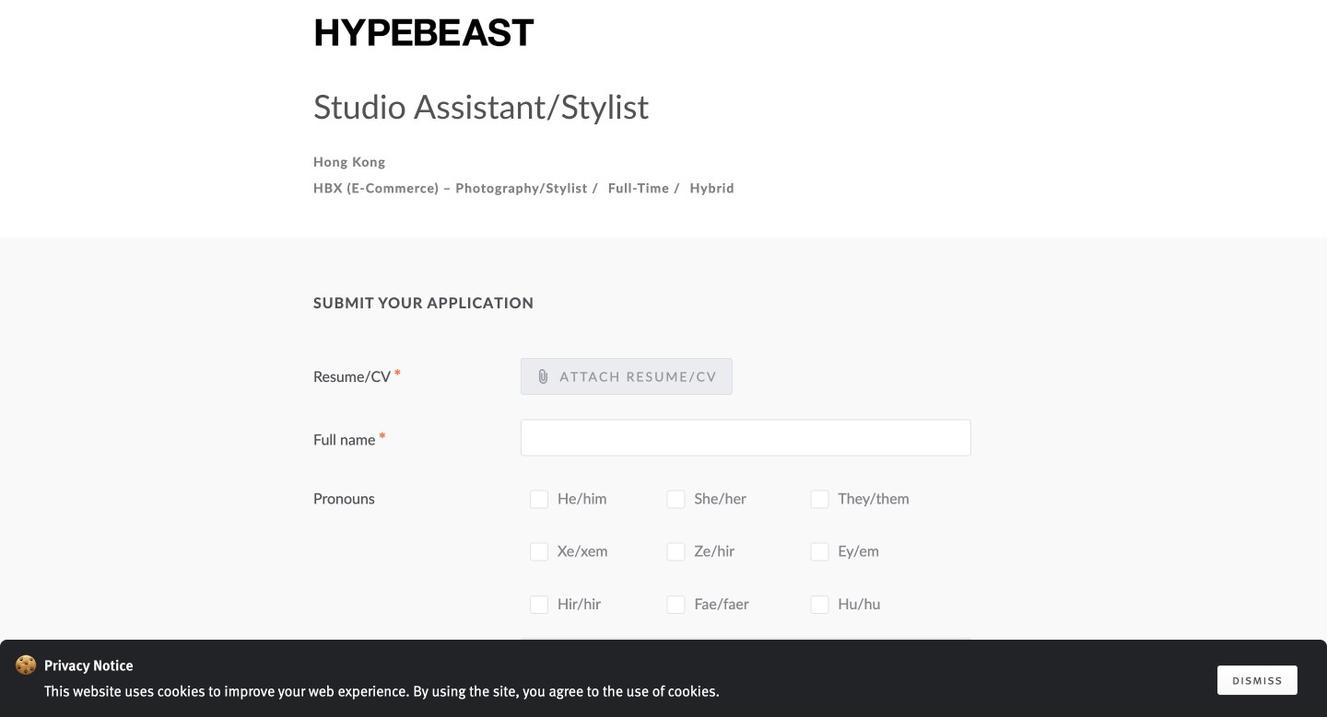Task type: locate. For each thing, give the bounding box(es) containing it.
None checkbox
[[530, 491, 548, 509], [667, 491, 685, 509], [810, 491, 829, 509], [810, 543, 829, 562], [530, 596, 548, 615], [667, 596, 685, 615], [810, 596, 829, 615], [530, 491, 548, 509], [667, 491, 685, 509], [810, 491, 829, 509], [810, 543, 829, 562], [530, 596, 548, 615], [667, 596, 685, 615], [810, 596, 829, 615]]

hypebeast logo image
[[313, 16, 536, 48]]

None text field
[[521, 420, 971, 456]]

None checkbox
[[530, 543, 548, 562], [667, 543, 685, 562], [530, 659, 548, 677], [530, 713, 548, 718], [530, 543, 548, 562], [667, 543, 685, 562], [530, 659, 548, 677], [530, 713, 548, 718]]



Task type: vqa. For each thing, say whether or not it's contained in the screenshot.
nuvoair logo
no



Task type: describe. For each thing, give the bounding box(es) containing it.
paperclip image
[[535, 370, 550, 384]]



